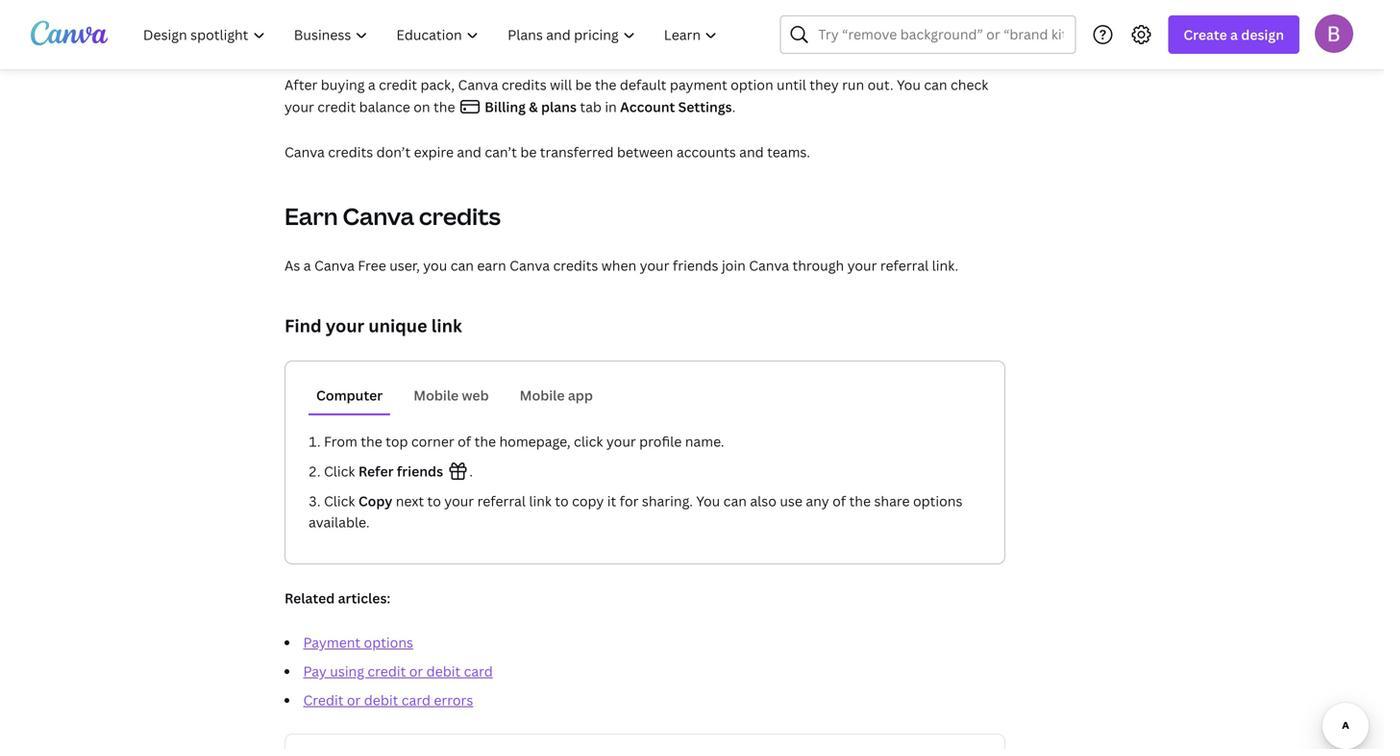 Task type: describe. For each thing, give the bounding box(es) containing it.
account
[[620, 98, 675, 116]]

link inside next to your referral link to copy it for sharing. you can also use any of the share options available.
[[529, 492, 552, 510]]

teams.
[[767, 143, 810, 161]]

plans
[[541, 98, 577, 116]]

it
[[607, 492, 617, 510]]

they
[[810, 75, 839, 94]]

after
[[285, 75, 318, 94]]

a for canva
[[304, 256, 311, 275]]

refer
[[358, 462, 394, 480]]

accounts
[[677, 143, 736, 161]]

mobile for mobile web
[[414, 386, 459, 404]]

canva left free
[[314, 256, 355, 275]]

buying
[[321, 75, 365, 94]]

your inside after buying a credit pack, canva credits will be the default payment option until they run out. you can check your credit balance on the
[[285, 98, 314, 116]]

can inside after buying a credit pack, canva credits will be the default payment option until they run out. you can check your credit balance on the
[[924, 75, 948, 94]]

canva up free
[[343, 200, 414, 232]]

a inside after buying a credit pack, canva credits will be the default payment option until they run out. you can check your credit balance on the
[[368, 75, 376, 94]]

1 vertical spatial credit
[[318, 98, 356, 116]]

next
[[396, 492, 424, 510]]

tab
[[580, 98, 602, 116]]

settings
[[679, 98, 732, 116]]

you inside next to your referral link to copy it for sharing. you can also use any of the share options available.
[[697, 492, 720, 510]]

0 horizontal spatial of
[[458, 432, 471, 450]]

as a canva free user, you can earn canva credits when your friends join canva through your referral link.
[[285, 256, 959, 275]]

articles:
[[338, 589, 391, 607]]

share
[[874, 492, 910, 510]]

Try "remove background" or "brand kit" search field
[[819, 16, 1064, 53]]

sharing.
[[642, 492, 693, 510]]

any
[[806, 492, 829, 510]]

next to your referral link to copy it for sharing. you can also use any of the share options available.
[[309, 492, 963, 531]]

the left the top
[[361, 432, 382, 450]]

earn
[[285, 200, 338, 232]]

you
[[423, 256, 447, 275]]

related
[[285, 589, 335, 607]]

also
[[750, 492, 777, 510]]

pay
[[303, 662, 327, 680]]

link.
[[932, 256, 959, 275]]

design
[[1242, 25, 1285, 44]]

canva right join
[[749, 256, 789, 275]]

1 vertical spatial friends
[[397, 462, 443, 480]]

top
[[386, 432, 408, 450]]

name.
[[685, 432, 725, 450]]

computer button
[[309, 377, 391, 413]]

credits up you
[[419, 200, 501, 232]]

0 vertical spatial referral
[[881, 256, 929, 275]]

top level navigation element
[[131, 15, 734, 54]]

mobile app
[[520, 386, 593, 404]]

will
[[550, 75, 572, 94]]

billing & plans
[[482, 98, 577, 116]]

after buying a credit pack, canva credits will be the default payment option until they run out. you can check your credit balance on the
[[285, 75, 989, 116]]

you inside after buying a credit pack, canva credits will be the default payment option until they run out. you can check your credit balance on the
[[897, 75, 921, 94]]

pay using credit or debit card
[[303, 662, 493, 680]]

billing
[[485, 98, 526, 116]]

click copy
[[324, 492, 393, 510]]

your right when
[[640, 256, 670, 275]]

copy
[[358, 492, 393, 510]]

your right click
[[607, 432, 636, 450]]

tab in account settings .
[[577, 98, 736, 116]]

create
[[1184, 25, 1228, 44]]

your right through
[[848, 256, 877, 275]]

2 and from the left
[[740, 143, 764, 161]]

0 horizontal spatial be
[[520, 143, 537, 161]]

pack,
[[421, 75, 455, 94]]

check
[[951, 75, 989, 94]]

mobile web
[[414, 386, 489, 404]]

between
[[617, 143, 673, 161]]

0 horizontal spatial debit
[[364, 691, 398, 709]]

find your unique link
[[285, 314, 462, 337]]

payment options link
[[303, 633, 413, 651]]

click for click copy
[[324, 492, 355, 510]]

the down web
[[475, 432, 496, 450]]

default
[[620, 75, 667, 94]]

0 horizontal spatial link
[[432, 314, 462, 337]]

click for click
[[324, 462, 358, 480]]

copy
[[572, 492, 604, 510]]

profile
[[640, 432, 682, 450]]

run
[[842, 75, 865, 94]]

payment
[[303, 633, 361, 651]]

1 horizontal spatial card
[[464, 662, 493, 680]]

on
[[414, 98, 430, 116]]

available.
[[309, 513, 370, 531]]

expire
[[414, 143, 454, 161]]

credits inside after buying a credit pack, canva credits will be the default payment option until they run out. you can check your credit balance on the
[[502, 75, 547, 94]]

canva up earn
[[285, 143, 325, 161]]

can't
[[485, 143, 517, 161]]

credits left don't
[[328, 143, 373, 161]]

user,
[[390, 256, 420, 275]]

balance
[[359, 98, 410, 116]]

errors
[[434, 691, 473, 709]]



Task type: vqa. For each thing, say whether or not it's contained in the screenshot.
Free •
no



Task type: locate. For each thing, give the bounding box(es) containing it.
2 horizontal spatial a
[[1231, 25, 1238, 44]]

and
[[457, 143, 482, 161], [740, 143, 764, 161]]

be right the will
[[575, 75, 592, 94]]

credit
[[379, 75, 417, 94], [318, 98, 356, 116], [368, 662, 406, 680]]

canva right earn
[[510, 256, 550, 275]]

0 horizontal spatial or
[[347, 691, 361, 709]]

1 horizontal spatial .
[[732, 98, 736, 116]]

0 vertical spatial or
[[409, 662, 423, 680]]

as
[[285, 256, 300, 275]]

1 horizontal spatial debit
[[427, 662, 461, 680]]

1 vertical spatial be
[[520, 143, 537, 161]]

from the top corner of the homepage, click your profile name.
[[324, 432, 725, 450]]

debit
[[427, 662, 461, 680], [364, 691, 398, 709]]

1 mobile from the left
[[414, 386, 459, 404]]

credit up credit or debit card errors
[[368, 662, 406, 680]]

earn
[[477, 256, 506, 275]]

payment
[[670, 75, 728, 94]]

1 horizontal spatial can
[[724, 492, 747, 510]]

1 horizontal spatial be
[[575, 75, 592, 94]]

0 horizontal spatial options
[[364, 633, 413, 651]]

a for design
[[1231, 25, 1238, 44]]

1 horizontal spatial friends
[[673, 256, 719, 275]]

the up in at left top
[[595, 75, 617, 94]]

2 vertical spatial credit
[[368, 662, 406, 680]]

credits left when
[[553, 256, 598, 275]]

1 horizontal spatial mobile
[[520, 386, 565, 404]]

0 vertical spatial of
[[458, 432, 471, 450]]

bob builder image
[[1315, 14, 1354, 53]]

you right sharing.
[[697, 492, 720, 510]]

credit
[[303, 691, 344, 709]]

1 horizontal spatial to
[[555, 492, 569, 510]]

credit down the buying
[[318, 98, 356, 116]]

mobile web button
[[406, 377, 497, 413]]

1 vertical spatial link
[[529, 492, 552, 510]]

and left can't
[[457, 143, 482, 161]]

be inside after buying a credit pack, canva credits will be the default payment option until they run out. you can check your credit balance on the
[[575, 75, 592, 94]]

pay using credit or debit card link
[[303, 662, 493, 680]]

the left share
[[850, 492, 871, 510]]

0 horizontal spatial referral
[[477, 492, 526, 510]]

mobile left web
[[414, 386, 459, 404]]

mobile app button
[[512, 377, 601, 413]]

corner
[[411, 432, 455, 450]]

1 to from the left
[[427, 492, 441, 510]]

find
[[285, 314, 322, 337]]

web
[[462, 386, 489, 404]]

1 vertical spatial referral
[[477, 492, 526, 510]]

1 vertical spatial .
[[470, 462, 473, 480]]

click down from
[[324, 462, 358, 480]]

unique
[[369, 314, 427, 337]]

earn canva credits
[[285, 200, 501, 232]]

options right share
[[913, 492, 963, 510]]

a inside dropdown button
[[1231, 25, 1238, 44]]

0 vertical spatial you
[[897, 75, 921, 94]]

your inside next to your referral link to copy it for sharing. you can also use any of the share options available.
[[445, 492, 474, 510]]

your
[[285, 98, 314, 116], [640, 256, 670, 275], [848, 256, 877, 275], [326, 314, 365, 337], [607, 432, 636, 450], [445, 492, 474, 510]]

create a design button
[[1169, 15, 1300, 54]]

0 vertical spatial a
[[1231, 25, 1238, 44]]

out.
[[868, 75, 894, 94]]

0 vertical spatial debit
[[427, 662, 461, 680]]

through
[[793, 256, 844, 275]]

debit up errors
[[427, 662, 461, 680]]

or
[[409, 662, 423, 680], [347, 691, 361, 709]]

a right as
[[304, 256, 311, 275]]

for
[[620, 492, 639, 510]]

option
[[731, 75, 774, 94]]

your right next at the left
[[445, 492, 474, 510]]

canva up billing
[[458, 75, 498, 94]]

can left also
[[724, 492, 747, 510]]

be
[[575, 75, 592, 94], [520, 143, 537, 161]]

in
[[605, 98, 617, 116]]

0 vertical spatial friends
[[673, 256, 719, 275]]

options
[[913, 492, 963, 510], [364, 633, 413, 651]]

of inside next to your referral link to copy it for sharing. you can also use any of the share options available.
[[833, 492, 846, 510]]

friends left join
[[673, 256, 719, 275]]

card
[[464, 662, 493, 680], [402, 691, 431, 709]]

using
[[330, 662, 364, 680]]

you right out.
[[897, 75, 921, 94]]

2 horizontal spatial can
[[924, 75, 948, 94]]

1 vertical spatial a
[[368, 75, 376, 94]]

join
[[722, 256, 746, 275]]

1 horizontal spatial link
[[529, 492, 552, 510]]

1 vertical spatial or
[[347, 691, 361, 709]]

debit down 'pay using credit or debit card' link
[[364, 691, 398, 709]]

card down pay using credit or debit card
[[402, 691, 431, 709]]

. down option
[[732, 98, 736, 116]]

a
[[1231, 25, 1238, 44], [368, 75, 376, 94], [304, 256, 311, 275]]

of right corner on the bottom of the page
[[458, 432, 471, 450]]

homepage,
[[500, 432, 571, 450]]

use
[[780, 492, 803, 510]]

app
[[568, 386, 593, 404]]

can right you
[[451, 256, 474, 275]]

0 vertical spatial .
[[732, 98, 736, 116]]

credits up billing & plans
[[502, 75, 547, 94]]

and left teams.
[[740, 143, 764, 161]]

. down from the top corner of the homepage, click your profile name.
[[470, 462, 473, 480]]

friends up next at the left
[[397, 462, 443, 480]]

1 and from the left
[[457, 143, 482, 161]]

1 horizontal spatial referral
[[881, 256, 929, 275]]

transferred
[[540, 143, 614, 161]]

0 horizontal spatial .
[[470, 462, 473, 480]]

1 horizontal spatial you
[[897, 75, 921, 94]]

canva
[[458, 75, 498, 94], [285, 143, 325, 161], [343, 200, 414, 232], [314, 256, 355, 275], [510, 256, 550, 275], [749, 256, 789, 275]]

&
[[529, 98, 538, 116]]

0 vertical spatial card
[[464, 662, 493, 680]]

referral left link.
[[881, 256, 929, 275]]

options inside next to your referral link to copy it for sharing. you can also use any of the share options available.
[[913, 492, 963, 510]]

free
[[358, 256, 386, 275]]

2 mobile from the left
[[520, 386, 565, 404]]

click
[[324, 462, 358, 480], [324, 492, 355, 510]]

0 vertical spatial be
[[575, 75, 592, 94]]

2 vertical spatial a
[[304, 256, 311, 275]]

0 horizontal spatial a
[[304, 256, 311, 275]]

1 vertical spatial options
[[364, 633, 413, 651]]

1 horizontal spatial of
[[833, 492, 846, 510]]

your right find
[[326, 314, 365, 337]]

don't
[[377, 143, 411, 161]]

create a design
[[1184, 25, 1285, 44]]

0 vertical spatial credit
[[379, 75, 417, 94]]

1 horizontal spatial or
[[409, 662, 423, 680]]

mobile for mobile app
[[520, 386, 565, 404]]

computer
[[316, 386, 383, 404]]

0 vertical spatial can
[[924, 75, 948, 94]]

card up errors
[[464, 662, 493, 680]]

canva credits don't expire and can't be transferred between accounts and teams.
[[285, 143, 810, 161]]

1 vertical spatial click
[[324, 492, 355, 510]]

0 horizontal spatial card
[[402, 691, 431, 709]]

mobile left app
[[520, 386, 565, 404]]

from
[[324, 432, 358, 450]]

credit up balance
[[379, 75, 417, 94]]

0 vertical spatial link
[[432, 314, 462, 337]]

the right on
[[434, 98, 455, 116]]

2 to from the left
[[555, 492, 569, 510]]

mobile inside button
[[414, 386, 459, 404]]

.
[[732, 98, 736, 116], [470, 462, 473, 480]]

1 click from the top
[[324, 462, 358, 480]]

0 horizontal spatial mobile
[[414, 386, 459, 404]]

0 horizontal spatial friends
[[397, 462, 443, 480]]

until
[[777, 75, 807, 94]]

1 horizontal spatial options
[[913, 492, 963, 510]]

0 horizontal spatial can
[[451, 256, 474, 275]]

1 horizontal spatial and
[[740, 143, 764, 161]]

2 click from the top
[[324, 492, 355, 510]]

to left copy at left bottom
[[555, 492, 569, 510]]

referral
[[881, 256, 929, 275], [477, 492, 526, 510]]

can left check
[[924, 75, 948, 94]]

to right next at the left
[[427, 492, 441, 510]]

0 horizontal spatial to
[[427, 492, 441, 510]]

payment options
[[303, 633, 413, 651]]

the
[[595, 75, 617, 94], [434, 98, 455, 116], [361, 432, 382, 450], [475, 432, 496, 450], [850, 492, 871, 510]]

1 horizontal spatial a
[[368, 75, 376, 94]]

1 vertical spatial can
[[451, 256, 474, 275]]

0 vertical spatial click
[[324, 462, 358, 480]]

1 vertical spatial card
[[402, 691, 431, 709]]

0 vertical spatial options
[[913, 492, 963, 510]]

to
[[427, 492, 441, 510], [555, 492, 569, 510]]

of right any at right
[[833, 492, 846, 510]]

referral inside next to your referral link to copy it for sharing. you can also use any of the share options available.
[[477, 492, 526, 510]]

1 vertical spatial debit
[[364, 691, 398, 709]]

mobile inside 'button'
[[520, 386, 565, 404]]

your down after at the left
[[285, 98, 314, 116]]

be right can't
[[520, 143, 537, 161]]

credit or debit card errors
[[303, 691, 473, 709]]

related articles:
[[285, 589, 391, 607]]

or down using at the bottom left of page
[[347, 691, 361, 709]]

can
[[924, 75, 948, 94], [451, 256, 474, 275], [724, 492, 747, 510]]

of
[[458, 432, 471, 450], [833, 492, 846, 510]]

1 vertical spatial of
[[833, 492, 846, 510]]

when
[[602, 256, 637, 275]]

or up credit or debit card errors
[[409, 662, 423, 680]]

options up pay using credit or debit card
[[364, 633, 413, 651]]

click up available.
[[324, 492, 355, 510]]

can inside next to your referral link to copy it for sharing. you can also use any of the share options available.
[[724, 492, 747, 510]]

refer friends
[[358, 462, 447, 480]]

the inside next to your referral link to copy it for sharing. you can also use any of the share options available.
[[850, 492, 871, 510]]

friends
[[673, 256, 719, 275], [397, 462, 443, 480]]

0 horizontal spatial and
[[457, 143, 482, 161]]

2 vertical spatial can
[[724, 492, 747, 510]]

mobile
[[414, 386, 459, 404], [520, 386, 565, 404]]

0 horizontal spatial you
[[697, 492, 720, 510]]

canva inside after buying a credit pack, canva credits will be the default payment option until they run out. you can check your credit balance on the
[[458, 75, 498, 94]]

credit or debit card errors link
[[303, 691, 473, 709]]

link right "unique"
[[432, 314, 462, 337]]

link left copy at left bottom
[[529, 492, 552, 510]]

you
[[897, 75, 921, 94], [697, 492, 720, 510]]

a left the design on the top right of the page
[[1231, 25, 1238, 44]]

a up balance
[[368, 75, 376, 94]]

1 vertical spatial you
[[697, 492, 720, 510]]

click
[[574, 432, 603, 450]]

referral down from the top corner of the homepage, click your profile name.
[[477, 492, 526, 510]]



